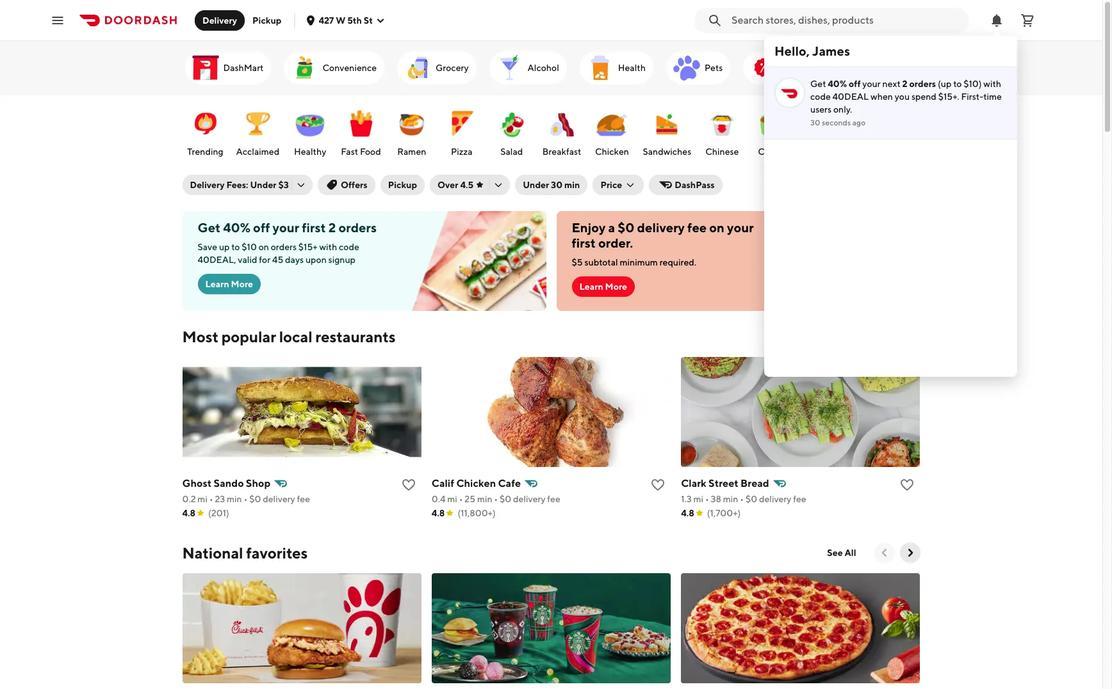 Task type: locate. For each thing, give the bounding box(es) containing it.
learn down subtotal
[[579, 282, 603, 292]]

fee for clark street bread
[[793, 495, 806, 505]]

$10)
[[964, 79, 982, 89]]

0 vertical spatial code
[[810, 92, 831, 102]]

1 vertical spatial get
[[198, 220, 221, 235]]

2 up you
[[902, 79, 908, 89]]

1 horizontal spatial get
[[810, 79, 826, 89]]

1 under from the left
[[250, 180, 276, 190]]

(up to $10) with code 40deal when you spend $15+. first-time users only.
[[810, 79, 1002, 115]]

delivery right $0
[[637, 220, 685, 235]]

$​0 for cafe
[[500, 495, 511, 505]]

0 horizontal spatial $​0
[[249, 495, 261, 505]]

with
[[984, 79, 1001, 89], [319, 242, 337, 252]]

30 down breakfast
[[551, 180, 563, 190]]

1 horizontal spatial $​0
[[500, 495, 511, 505]]

code up "users"
[[810, 92, 831, 102]]

$​0 down shop
[[249, 495, 261, 505]]

delivery for ghost sando shop
[[263, 495, 295, 505]]

off up $10
[[253, 220, 270, 235]]

2 4.8 from the left
[[432, 509, 445, 519]]

$5 subtotal minimum required.
[[572, 258, 696, 268]]

alcohol link
[[489, 51, 567, 85]]

2 for first
[[329, 220, 336, 235]]

• down shop
[[244, 495, 248, 505]]

1 vertical spatial 30
[[551, 180, 563, 190]]

acclaimed
[[236, 147, 279, 157]]

orders
[[909, 79, 936, 89], [339, 220, 377, 235], [271, 242, 297, 252]]

1 horizontal spatial your
[[727, 220, 754, 235]]

0 vertical spatial 40%
[[828, 79, 847, 89]]

3 mi from the left
[[693, 495, 703, 505]]

delivery down bread
[[759, 495, 791, 505]]

1 horizontal spatial under
[[523, 180, 549, 190]]

off up 40deal
[[849, 79, 861, 89]]

1 horizontal spatial mi
[[447, 495, 457, 505]]

learn more down 40deal,
[[205, 279, 253, 290]]

0 horizontal spatial learn more
[[205, 279, 253, 290]]

code inside (up to $10) with code 40deal when you spend $15+. first-time users only.
[[810, 92, 831, 102]]

4.8 down 0.2
[[182, 509, 195, 519]]

to
[[953, 79, 962, 89], [231, 242, 240, 252]]

1 vertical spatial with
[[319, 242, 337, 252]]

1 $​0 from the left
[[249, 495, 261, 505]]

0 horizontal spatial 40%
[[223, 220, 250, 235]]

learn for enjoy a $0 delivery fee on your first order.
[[579, 282, 603, 292]]

0 horizontal spatial your
[[273, 220, 299, 235]]

•
[[209, 495, 213, 505], [244, 495, 248, 505], [459, 495, 463, 505], [494, 495, 498, 505], [705, 495, 709, 505], [740, 495, 744, 505]]

0 vertical spatial offers
[[782, 63, 808, 73]]

3 $​0 from the left
[[746, 495, 757, 505]]

1 horizontal spatial click to add this store to your saved list image
[[650, 478, 666, 493]]

0 vertical spatial off
[[849, 79, 861, 89]]

$​0 down "cafe"
[[500, 495, 511, 505]]

min inside under 30 min button
[[564, 180, 580, 190]]

0 items, open order cart image
[[1020, 12, 1035, 28]]

(11,800+)
[[458, 509, 496, 519]]

mi for ghost
[[198, 495, 208, 505]]

you
[[895, 92, 910, 102]]

delivery for calif chicken cafe
[[513, 495, 546, 505]]

2 horizontal spatial 4.8
[[681, 509, 694, 519]]

1 horizontal spatial to
[[953, 79, 962, 89]]

convenience image
[[289, 53, 320, 83]]

offers down fast
[[341, 180, 368, 190]]

offers inside button
[[341, 180, 368, 190]]

1 horizontal spatial 4.8
[[432, 509, 445, 519]]

with inside (up to $10) with code 40deal when you spend $15+. first-time users only.
[[984, 79, 1001, 89]]

street
[[709, 478, 739, 490]]

4.8
[[182, 509, 195, 519], [432, 509, 445, 519], [681, 509, 694, 519]]

0 vertical spatial delivery
[[202, 15, 237, 25]]

offers down hello,
[[782, 63, 808, 73]]

national favorites link
[[182, 543, 308, 564]]

your
[[862, 79, 881, 89], [273, 220, 299, 235], [727, 220, 754, 235]]

get for get 40% off your first 2 orders
[[198, 220, 221, 235]]

$​0 down bread
[[746, 495, 757, 505]]

1 mi from the left
[[198, 495, 208, 505]]

3 4.8 from the left
[[681, 509, 694, 519]]

pickup right delivery button
[[252, 15, 281, 25]]

0 vertical spatial pickup button
[[245, 10, 289, 30]]

convenience
[[323, 63, 377, 73]]

calif
[[432, 478, 454, 490]]

1 horizontal spatial orders
[[339, 220, 377, 235]]

1 horizontal spatial 30
[[810, 118, 820, 127]]

dashmart image
[[190, 53, 221, 83]]

delivery inside button
[[202, 15, 237, 25]]

first inside enjoy a $0 delivery fee on your first order.
[[572, 236, 596, 250]]

2 vertical spatial orders
[[271, 242, 297, 252]]

0 horizontal spatial mi
[[198, 495, 208, 505]]

0 horizontal spatial with
[[319, 242, 337, 252]]

more down the valid
[[231, 279, 253, 290]]

mi right 1.3
[[693, 495, 703, 505]]

sandwiches
[[643, 147, 691, 157]]

1 vertical spatial delivery
[[190, 180, 225, 190]]

min
[[564, 180, 580, 190], [227, 495, 242, 505], [477, 495, 492, 505], [723, 495, 738, 505]]

min right 38
[[723, 495, 738, 505]]

offers link
[[743, 51, 815, 85]]

4.8 for calif chicken cafe
[[432, 509, 445, 519]]

1 horizontal spatial off
[[849, 79, 861, 89]]

more
[[231, 279, 253, 290], [605, 282, 627, 292]]

pickup down ramen
[[388, 180, 417, 190]]

learn more button
[[198, 274, 261, 295], [572, 277, 635, 297]]

learn more down subtotal
[[579, 282, 627, 292]]

1 horizontal spatial code
[[810, 92, 831, 102]]

minimum
[[620, 258, 658, 268]]

1 vertical spatial orders
[[339, 220, 377, 235]]

orders for get 40% off your first 2 orders
[[339, 220, 377, 235]]

more for a
[[605, 282, 627, 292]]

to right "up"
[[231, 242, 240, 252]]

orders up signup
[[339, 220, 377, 235]]

2 • from the left
[[244, 495, 248, 505]]

0 vertical spatial to
[[953, 79, 962, 89]]

427
[[319, 15, 334, 25]]

40% up 40deal
[[828, 79, 847, 89]]

over 4.5 button
[[430, 175, 510, 195]]

1 vertical spatial to
[[231, 242, 240, 252]]

get up the save
[[198, 220, 221, 235]]

• left 38
[[705, 495, 709, 505]]

with up upon
[[319, 242, 337, 252]]

1 horizontal spatial learn more
[[579, 282, 627, 292]]

2 under from the left
[[523, 180, 549, 190]]

30 down "users"
[[810, 118, 820, 127]]

1 horizontal spatial pickup button
[[380, 175, 425, 195]]

0 horizontal spatial 2
[[329, 220, 336, 235]]

1 horizontal spatial 2
[[902, 79, 908, 89]]

next button of carousel image
[[914, 61, 927, 74]]

• left 23
[[209, 495, 213, 505]]

mi
[[198, 495, 208, 505], [447, 495, 457, 505], [693, 495, 703, 505]]

orders up 45
[[271, 242, 297, 252]]

food
[[360, 147, 381, 157]]

learn more for a
[[579, 282, 627, 292]]

1 4.8 from the left
[[182, 509, 195, 519]]

0 horizontal spatial under
[[250, 180, 276, 190]]

days
[[285, 255, 304, 265]]

orders for get 40% off your next 2 orders
[[909, 79, 936, 89]]

when
[[871, 92, 893, 102]]

0 horizontal spatial learn
[[205, 279, 229, 290]]

signup
[[328, 255, 356, 265]]

min right 23
[[227, 495, 242, 505]]

delivery
[[202, 15, 237, 25], [190, 180, 225, 190]]

next
[[882, 79, 901, 89]]

2 for next
[[902, 79, 908, 89]]

mi right 0.2
[[198, 495, 208, 505]]

your for first
[[273, 220, 299, 235]]

1 horizontal spatial with
[[984, 79, 1001, 89]]

• down bread
[[740, 495, 744, 505]]

0 horizontal spatial off
[[253, 220, 270, 235]]

1 horizontal spatial on
[[709, 220, 725, 235]]

sando
[[214, 478, 244, 490]]

to right (up
[[953, 79, 962, 89]]

1 click to add this store to your saved list image from the left
[[401, 478, 416, 493]]

fee
[[687, 220, 707, 235], [297, 495, 310, 505], [547, 495, 560, 505], [793, 495, 806, 505]]

0 horizontal spatial offers
[[341, 180, 368, 190]]

2 horizontal spatial orders
[[909, 79, 936, 89]]

0 vertical spatial pickup
[[252, 15, 281, 25]]

learn more button down 40deal,
[[198, 274, 261, 295]]

1 vertical spatial offers
[[341, 180, 368, 190]]

0 horizontal spatial pickup button
[[245, 10, 289, 30]]

0 horizontal spatial learn more button
[[198, 274, 261, 295]]

pets image
[[671, 53, 702, 83]]

2 horizontal spatial mi
[[693, 495, 703, 505]]

delivery fees: under $3
[[190, 180, 289, 190]]

0 horizontal spatial get
[[198, 220, 221, 235]]

get up "users"
[[810, 79, 826, 89]]

2 click to add this store to your saved list image from the left
[[650, 478, 666, 493]]

0 vertical spatial on
[[709, 220, 725, 235]]

on up for
[[259, 242, 269, 252]]

min for calif chicken cafe
[[477, 495, 492, 505]]

delivery for delivery fees: under $3
[[190, 180, 225, 190]]

4.8 down 1.3
[[681, 509, 694, 519]]

delivery
[[637, 220, 685, 235], [263, 495, 295, 505], [513, 495, 546, 505], [759, 495, 791, 505]]

2 horizontal spatial $​0
[[746, 495, 757, 505]]

delivery up dashmart link
[[202, 15, 237, 25]]

40% up $10
[[223, 220, 250, 235]]

popular
[[221, 328, 276, 346]]

40% for get 40% off your next 2 orders
[[828, 79, 847, 89]]

offers image
[[748, 53, 779, 83]]

under left $3
[[250, 180, 276, 190]]

see
[[827, 548, 843, 559]]

5th
[[347, 15, 362, 25]]

1 vertical spatial chicken
[[456, 478, 496, 490]]

order.
[[598, 236, 633, 250]]

1 horizontal spatial more
[[605, 282, 627, 292]]

1 vertical spatial 40%
[[223, 220, 250, 235]]

get 40% off your next 2 orders
[[810, 79, 936, 89]]

1 vertical spatial pickup
[[388, 180, 417, 190]]

0 horizontal spatial code
[[339, 242, 359, 252]]

1 horizontal spatial offers
[[782, 63, 808, 73]]

delivery inside enjoy a $0 delivery fee on your first order.
[[637, 220, 685, 235]]

0 horizontal spatial 4.8
[[182, 509, 195, 519]]

0 horizontal spatial click to add this store to your saved list image
[[401, 478, 416, 493]]

1 horizontal spatial chicken
[[595, 147, 629, 157]]

0 vertical spatial chicken
[[595, 147, 629, 157]]

pickup button up dashmart
[[245, 10, 289, 30]]

min for ghost sando shop
[[227, 495, 242, 505]]

more down subtotal
[[605, 282, 627, 292]]

orders up spend
[[909, 79, 936, 89]]

2 horizontal spatial your
[[862, 79, 881, 89]]

click to add this store to your saved list image
[[401, 478, 416, 493], [650, 478, 666, 493], [900, 478, 915, 493]]

learn
[[205, 279, 229, 290], [579, 282, 603, 292]]

on down dashpass
[[709, 220, 725, 235]]

offers button
[[318, 175, 375, 195]]

0 horizontal spatial to
[[231, 242, 240, 252]]

0 horizontal spatial first
[[302, 220, 326, 235]]

dashpass button
[[649, 175, 722, 195]]

ago
[[852, 118, 866, 127]]

0 horizontal spatial orders
[[271, 242, 297, 252]]

local
[[279, 328, 312, 346]]

delivery down shop
[[263, 495, 295, 505]]

0 vertical spatial 2
[[902, 79, 908, 89]]

healthy
[[294, 147, 326, 157]]

grocery link
[[397, 51, 476, 85]]

1 vertical spatial off
[[253, 220, 270, 235]]

1 vertical spatial first
[[572, 236, 596, 250]]

0 horizontal spatial 30
[[551, 180, 563, 190]]

learn more for 40%
[[205, 279, 253, 290]]

1 horizontal spatial learn more button
[[572, 277, 635, 297]]

0 horizontal spatial more
[[231, 279, 253, 290]]

code up signup
[[339, 242, 359, 252]]

mi right 0.4
[[447, 495, 457, 505]]

next button of carousel image
[[904, 547, 916, 560]]

2 mi from the left
[[447, 495, 457, 505]]

health image
[[585, 53, 616, 83]]

delivery left the fees:
[[190, 180, 225, 190]]

grocery image
[[402, 53, 433, 83]]

w
[[336, 15, 345, 25]]

chicken up price
[[595, 147, 629, 157]]

$15+
[[298, 242, 318, 252]]

Store search: begin typing to search for stores available on DoorDash text field
[[732, 13, 961, 27]]

acclaimed link
[[234, 102, 282, 161]]

2 up signup
[[329, 220, 336, 235]]

min right the 25
[[477, 495, 492, 505]]

pickup button down ramen
[[380, 175, 425, 195]]

0 vertical spatial orders
[[909, 79, 936, 89]]

under down salad
[[523, 180, 549, 190]]

learn down 40deal,
[[205, 279, 229, 290]]

delivery down "cafe"
[[513, 495, 546, 505]]

0 vertical spatial with
[[984, 79, 1001, 89]]

1 horizontal spatial first
[[572, 236, 596, 250]]

• left the 25
[[459, 495, 463, 505]]

bread
[[741, 478, 769, 490]]

$15+.
[[938, 92, 959, 102]]

with up time
[[984, 79, 1001, 89]]

0.2 mi • 23 min • $​0 delivery fee
[[182, 495, 310, 505]]

previous button of carousel image
[[878, 547, 891, 560]]

30
[[810, 118, 820, 127], [551, 180, 563, 190]]

fee inside enjoy a $0 delivery fee on your first order.
[[687, 220, 707, 235]]

1 horizontal spatial learn
[[579, 282, 603, 292]]

pets
[[705, 63, 723, 73]]

first up $15+
[[302, 220, 326, 235]]

4.8 down 0.4
[[432, 509, 445, 519]]

learn more button down subtotal
[[572, 277, 635, 297]]

1 vertical spatial code
[[339, 242, 359, 252]]

learn more
[[205, 279, 253, 290], [579, 282, 627, 292]]

get
[[810, 79, 826, 89], [198, 220, 221, 235]]

1 vertical spatial on
[[259, 242, 269, 252]]

hello, james
[[774, 44, 850, 58]]

2 horizontal spatial click to add this store to your saved list image
[[900, 478, 915, 493]]

chicken
[[595, 147, 629, 157], [456, 478, 496, 490]]

3 click to add this store to your saved list image from the left
[[900, 478, 915, 493]]

chicken up the 25
[[456, 478, 496, 490]]

with inside 'save up to $10 on orders $15+ with code 40deal, valid for 45 days upon signup'
[[319, 242, 337, 252]]

for
[[259, 255, 270, 265]]

0 horizontal spatial on
[[259, 242, 269, 252]]

a
[[608, 220, 615, 235]]

2 $​0 from the left
[[500, 495, 511, 505]]

min down breakfast
[[564, 180, 580, 190]]

0 horizontal spatial chicken
[[456, 478, 496, 490]]

3 • from the left
[[459, 495, 463, 505]]

code
[[810, 92, 831, 102], [339, 242, 359, 252]]

1 horizontal spatial 40%
[[828, 79, 847, 89]]

click to add this store to your saved list image for clark street bread
[[900, 478, 915, 493]]

first down enjoy
[[572, 236, 596, 250]]

• up the (11,800+)
[[494, 495, 498, 505]]

catering image
[[916, 53, 947, 83]]

1 vertical spatial 2
[[329, 220, 336, 235]]

click to add this store to your saved list image for calif chicken cafe
[[650, 478, 666, 493]]

price button
[[593, 175, 644, 195]]

0 vertical spatial get
[[810, 79, 826, 89]]



Task type: vqa. For each thing, say whether or not it's contained in the screenshot.
(240)
no



Task type: describe. For each thing, give the bounding box(es) containing it.
first-
[[961, 92, 983, 102]]

$​0 for bread
[[746, 495, 757, 505]]

click to add this store to your saved list image for ghost sando shop
[[401, 478, 416, 493]]

learn for get 40% off your first 2 orders
[[205, 279, 229, 290]]

pets link
[[666, 51, 731, 85]]

min for clark street bread
[[723, 495, 738, 505]]

breakfast
[[542, 147, 581, 157]]

ramen
[[397, 147, 426, 157]]

learn more button for a
[[572, 277, 635, 297]]

ghost sando shop
[[182, 478, 271, 490]]

hello,
[[774, 44, 810, 58]]

time
[[983, 92, 1002, 102]]

1 vertical spatial pickup button
[[380, 175, 425, 195]]

under inside button
[[523, 180, 549, 190]]

retail link
[[828, 51, 898, 85]]

0.2
[[182, 495, 196, 505]]

45
[[272, 255, 283, 265]]

see all link
[[820, 543, 864, 564]]

4.8 for ghost sando shop
[[182, 509, 195, 519]]

delivery for delivery
[[202, 15, 237, 25]]

orders inside 'save up to $10 on orders $15+ with code 40deal, valid for 45 days upon signup'
[[271, 242, 297, 252]]

30 inside button
[[551, 180, 563, 190]]

cafe
[[498, 478, 521, 490]]

off for first
[[253, 220, 270, 235]]

1 • from the left
[[209, 495, 213, 505]]

clark street bread
[[681, 478, 769, 490]]

0 vertical spatial first
[[302, 220, 326, 235]]

dashmart link
[[185, 51, 271, 85]]

restaurants
[[315, 328, 396, 346]]

to inside (up to $10) with code 40deal when you spend $15+. first-time users only.
[[953, 79, 962, 89]]

1.3
[[681, 495, 692, 505]]

to inside 'save up to $10 on orders $15+ with code 40deal, valid for 45 days upon signup'
[[231, 242, 240, 252]]

see all
[[827, 548, 856, 559]]

6 • from the left
[[740, 495, 744, 505]]

5 • from the left
[[705, 495, 709, 505]]

1 horizontal spatial pickup
[[388, 180, 417, 190]]

more for 40%
[[231, 279, 253, 290]]

seconds
[[822, 118, 851, 127]]

0.4 mi • 25 min • $​0 delivery fee
[[432, 495, 560, 505]]

national favorites
[[182, 545, 308, 562]]

learn more button for 40%
[[198, 274, 261, 295]]

1.3 mi • 38 min • $​0 delivery fee
[[681, 495, 806, 505]]

40deal
[[833, 92, 869, 102]]

0 vertical spatial 30
[[810, 118, 820, 127]]

delivery button
[[195, 10, 245, 30]]

only.
[[833, 104, 852, 115]]

get 40% off your first 2 orders
[[198, 220, 377, 235]]

enjoy a $0 delivery fee on your first order.
[[572, 220, 754, 250]]

fast food
[[341, 147, 381, 157]]

427 w 5th st
[[319, 15, 373, 25]]

required.
[[660, 258, 696, 268]]

$3
[[278, 180, 289, 190]]

mi for clark
[[693, 495, 703, 505]]

grocery
[[436, 63, 469, 73]]

fast
[[341, 147, 358, 157]]

upon
[[306, 255, 327, 265]]

23
[[215, 495, 225, 505]]

0.4
[[432, 495, 446, 505]]

$10
[[242, 242, 257, 252]]

retail
[[867, 63, 891, 73]]

on inside enjoy a $0 delivery fee on your first order.
[[709, 220, 725, 235]]

alcohol
[[528, 63, 559, 73]]

under 30 min
[[523, 180, 580, 190]]

retail image
[[833, 53, 864, 83]]

valid
[[238, 255, 257, 265]]

(up
[[938, 79, 952, 89]]

users
[[810, 104, 832, 115]]

convenience link
[[284, 51, 384, 85]]

$​0 for shop
[[249, 495, 261, 505]]

alcohol image
[[494, 53, 525, 83]]

(201)
[[208, 509, 229, 519]]

james
[[812, 44, 850, 58]]

fees:
[[226, 180, 248, 190]]

dashmart
[[223, 63, 264, 73]]

over 4.5
[[438, 180, 473, 190]]

delivery for clark street bread
[[759, 495, 791, 505]]

fee for calif chicken cafe
[[547, 495, 560, 505]]

4 • from the left
[[494, 495, 498, 505]]

38
[[711, 495, 721, 505]]

health
[[618, 63, 646, 73]]

your for next
[[862, 79, 881, 89]]

st
[[364, 15, 373, 25]]

ghost
[[182, 478, 212, 490]]

trending link
[[184, 102, 227, 161]]

save up to $10 on orders $15+ with code 40deal, valid for 45 days upon signup
[[198, 242, 359, 265]]

mi for calif
[[447, 495, 457, 505]]

0 horizontal spatial pickup
[[252, 15, 281, 25]]

all
[[845, 548, 856, 559]]

off for next
[[849, 79, 861, 89]]

most popular local restaurants link
[[182, 327, 396, 347]]

notification bell image
[[989, 12, 1004, 28]]

40% for get 40% off your first 2 orders
[[223, 220, 250, 235]]

pizza
[[451, 147, 473, 157]]

30 seconds ago
[[810, 118, 866, 127]]

most popular local restaurants
[[182, 328, 396, 346]]

code inside 'save up to $10 on orders $15+ with code 40deal, valid for 45 days upon signup'
[[339, 242, 359, 252]]

favorites
[[246, 545, 308, 562]]

calif chicken cafe
[[432, 478, 521, 490]]

get for get 40% off your next 2 orders
[[810, 79, 826, 89]]

most
[[182, 328, 218, 346]]

save
[[198, 242, 217, 252]]

on inside 'save up to $10 on orders $15+ with code 40deal, valid for 45 days upon signup'
[[259, 242, 269, 252]]

chinese
[[705, 147, 739, 157]]

clark
[[681, 478, 706, 490]]

under 30 min button
[[515, 175, 588, 195]]

$5
[[572, 258, 583, 268]]

health link
[[580, 51, 653, 85]]

4.8 for clark street bread
[[681, 509, 694, 519]]

salad
[[500, 147, 523, 157]]

trending
[[187, 147, 223, 157]]

up
[[219, 242, 230, 252]]

your inside enjoy a $0 delivery fee on your first order.
[[727, 220, 754, 235]]

(1,700+)
[[707, 509, 741, 519]]

fee for ghost sando shop
[[297, 495, 310, 505]]

open menu image
[[50, 12, 65, 28]]

price
[[600, 180, 622, 190]]



